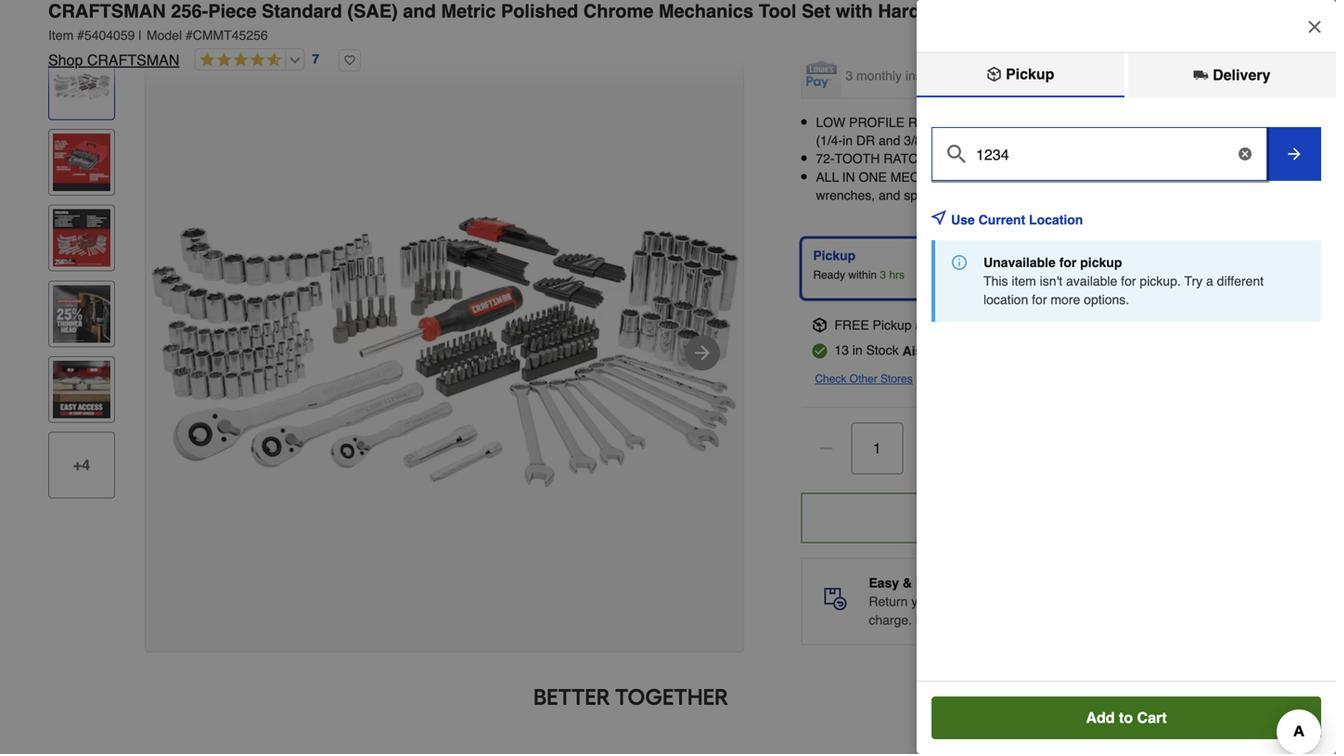 Task type: describe. For each thing, give the bounding box(es) containing it.
available
[[1066, 274, 1118, 289]]

current
[[979, 213, 1026, 227]]

in inside 72-tooth ratchet: delivers 5 degree arc swing all in one mechanics set: contains a full assortment of sockets, ratchets, wrenches, and specialty bits for automotive enthusiasts and mechanics, packed in a durable 2-drawer box
[[1277, 188, 1288, 203]]

+4 button
[[48, 432, 115, 499]]

isn't
[[1040, 274, 1063, 289]]

bits
[[958, 188, 978, 203]]

arc
[[1055, 151, 1073, 166]]

Label text field
[[939, 136, 1260, 164]]

specialty
[[904, 188, 955, 203]]

at
[[915, 318, 926, 333]]

enthusiasts
[[1068, 188, 1134, 203]]

$33.00
[[992, 68, 1032, 83]]

mechanics
[[891, 170, 969, 184]]

$94.05 when you choose 5% savings on eligible purchases every day. learn how
[[846, 1, 1248, 34]]

case
[[926, 0, 970, 22]]

profile
[[849, 115, 905, 130]]

in inside 13 in stock aisle
[[853, 343, 863, 358]]

returns
[[947, 576, 996, 591]]

72-
[[816, 151, 835, 166]]

ratchet: for up
[[908, 115, 971, 130]]

cmmt81749)
[[816, 151, 895, 166]]

pickup image inside pickup button
[[987, 67, 1002, 82]]

learn how button
[[846, 18, 906, 36]]

1 # from the left
[[77, 28, 84, 43]]

check circle filled image
[[812, 344, 827, 359]]

other
[[850, 373, 878, 386]]

pickup.
[[1140, 274, 1181, 289]]

savings
[[1016, 1, 1060, 16]]

set:
[[972, 170, 1000, 184]]

learn how link
[[1132, 68, 1198, 83]]

in up the mechanics in the right top of the page
[[926, 133, 937, 148]]

free
[[916, 576, 943, 591]]

easy
[[869, 576, 899, 591]]

cmmt81748,
[[1165, 133, 1244, 148]]

low profile ratchet: up to 25% thinner head for access in tight spaces (1/4-in dr and 3/8-in dr only as compared to cmmt81747, cmmt81748, and cmmt81749)
[[816, 115, 1269, 166]]

to inside add to cart button
[[1119, 709, 1133, 727]]

craftsman 256-piece standard (sae) and metric polished chrome mechanics tool set with hard case item # 5404059 | model # cmmt45256
[[48, 0, 970, 43]]

tool
[[759, 0, 797, 22]]

1 horizontal spatial learn
[[916, 613, 949, 628]]

0 vertical spatial 3
[[846, 68, 853, 83]]

tomorrow
[[1122, 269, 1171, 282]]

for inside low profile ratchet: up to 25% thinner head for access in tight spaces (1/4-in dr and 3/8-in dr only as compared to cmmt81747, cmmt81748, and cmmt81749)
[[1115, 115, 1130, 130]]

option group containing pickup
[[794, 231, 1295, 307]]

charge.
[[869, 613, 912, 628]]

use current location
[[951, 213, 1083, 227]]

item inside the easy & free returns return your new, unused item in-store or ship it back to us free of charge.
[[1017, 594, 1041, 609]]

&
[[903, 576, 912, 591]]

info image
[[952, 255, 967, 270]]

mechanics,
[[1163, 188, 1228, 203]]

+4
[[73, 457, 90, 474]]

|
[[139, 28, 142, 43]]

delivers
[[950, 151, 997, 166]]

a inside unavailable for pickup this item isn't available for pickup. try a different location for more options.
[[1206, 274, 1214, 289]]

pickup for pickup ready within 3 hrs
[[813, 248, 856, 263]]

1 horizontal spatial with
[[1036, 68, 1059, 83]]

or
[[1092, 594, 1104, 609]]

stock
[[866, 343, 899, 358]]

3 inside pickup ready within 3 hrs
[[880, 269, 886, 282]]

item number 5 4 0 4 0 5 9 and model number c m m t 4 5 2 5 6 element
[[48, 26, 1288, 45]]

minus image
[[817, 439, 835, 458]]

on
[[1064, 1, 1078, 16]]

5
[[1000, 151, 1008, 166]]

for up options.
[[1121, 274, 1136, 289]]

0 vertical spatial a
[[1058, 170, 1065, 184]]

your
[[911, 594, 937, 609]]

one
[[859, 170, 887, 184]]

low
[[816, 115, 846, 130]]

(1/4-
[[816, 133, 843, 148]]

lowes pay logo image
[[803, 60, 840, 88]]

2-
[[874, 206, 885, 221]]

options.
[[1084, 292, 1130, 307]]

purchases
[[1126, 1, 1186, 16]]

3 title image from the top
[[53, 209, 110, 267]]

3/8-
[[904, 133, 926, 148]]

5404059
[[84, 28, 135, 43]]

truck filled image
[[1194, 68, 1209, 83]]

durable
[[827, 206, 870, 221]]

ratchet: for delivers
[[884, 151, 946, 166]]

soon
[[1080, 269, 1104, 282]]

metric
[[441, 0, 496, 22]]

location
[[984, 292, 1028, 307]]

1 vertical spatial learn
[[1132, 68, 1167, 83]]

head
[[1082, 115, 1111, 130]]

1 dr from the left
[[856, 133, 875, 148]]

better
[[534, 684, 610, 711]]

when
[[889, 1, 920, 16]]

store
[[1060, 594, 1088, 609]]

2 title image from the top
[[53, 134, 110, 191]]

chrome
[[583, 0, 654, 22]]

13 in stock aisle
[[835, 343, 937, 359]]

hrs
[[889, 269, 905, 282]]

1 vertical spatial craftsman
[[87, 52, 179, 69]]

with inside craftsman 256-piece standard (sae) and metric polished chrome mechanics tool set with hard case item # 5404059 | model # cmmt45256
[[836, 0, 873, 22]]

you
[[924, 1, 945, 16]]

of inside the easy & free returns return your new, unused item in-store or ship it back to us free of charge.
[[1234, 594, 1244, 609]]

polished
[[501, 0, 578, 22]]

and down profile
[[879, 133, 900, 148]]

as inside low profile ratchet: up to 25% thinner head for access in tight spaces (1/4-in dr and 3/8-in dr only as compared to cmmt81747, cmmt81748, and cmmt81749)
[[990, 133, 1004, 148]]

access
[[1133, 115, 1174, 130]]

set
[[802, 0, 831, 22]]

and up the 2-
[[879, 188, 900, 203]]

add to cart button
[[932, 697, 1321, 740]]

full
[[1069, 170, 1086, 184]]

pickup
[[1080, 255, 1122, 270]]

aisle
[[903, 344, 934, 359]]

0 horizontal spatial of
[[978, 68, 989, 83]]

pay
[[1106, 68, 1128, 83]]

learn inside "$94.05 when you choose 5% savings on eligible purchases every day. learn how"
[[846, 19, 879, 34]]

degree
[[1011, 151, 1052, 166]]

1 horizontal spatial arrow right image
[[1285, 145, 1304, 163]]

7
[[312, 52, 319, 67]]

ratchets,
[[1223, 170, 1273, 184]]



Task type: locate. For each thing, give the bounding box(es) containing it.
how
[[883, 19, 906, 34]]

ratchet: inside low profile ratchet: up to 25% thinner head for access in tight spaces (1/4-in dr and 3/8-in dr only as compared to cmmt81747, cmmt81748, and cmmt81749)
[[908, 115, 971, 130]]

in up cmmt81749)
[[843, 133, 853, 148]]

1 vertical spatial pickup image
[[812, 318, 827, 333]]

0 vertical spatial item
[[1012, 274, 1036, 289]]

of left $33.00
[[978, 68, 989, 83]]

item
[[48, 28, 74, 43]]

with right $33.00
[[1036, 68, 1059, 83]]

0 vertical spatial pickup image
[[987, 67, 1002, 82]]

1 horizontal spatial #
[[186, 28, 193, 43]]

pickup up ready on the top right of page
[[813, 248, 856, 263]]

learn down your
[[916, 613, 949, 628]]

mechanics
[[659, 0, 754, 22]]

better together
[[534, 684, 729, 711]]

25%
[[1009, 115, 1035, 130]]

0 vertical spatial craftsman
[[48, 0, 166, 22]]

1 vertical spatial as
[[1107, 269, 1119, 282]]

add to cart
[[1086, 709, 1167, 727]]

ship
[[1107, 594, 1131, 609]]

1 horizontal spatial 3
[[880, 269, 886, 282]]

pickup up 13 in stock aisle at the top of page
[[873, 318, 912, 333]]

pickup button
[[917, 53, 1125, 97]]

0 vertical spatial lowe's
[[1062, 68, 1102, 83]]

to left us
[[1176, 594, 1187, 609]]

1 horizontal spatial pickup
[[873, 318, 912, 333]]

model
[[147, 28, 182, 43]]

2 vertical spatial learn
[[916, 613, 949, 628]]

craftsman
[[48, 0, 166, 22], [87, 52, 179, 69]]

and down assortment
[[1137, 188, 1159, 203]]

in right '13'
[[853, 343, 863, 358]]

pickup image up check circle filled icon
[[812, 318, 827, 333]]

pickup up "25%"
[[1002, 65, 1055, 83]]

delivery for delivery as soon as tomorrow
[[1064, 248, 1115, 263]]

of inside 72-tooth ratchet: delivers 5 degree arc swing all in one mechanics set: contains a full assortment of sockets, ratchets, wrenches, and specialty bits for automotive enthusiasts and mechanics, packed in a durable 2-drawer box
[[1157, 170, 1168, 184]]

unavailable for pickup this item isn't available for pickup. try a different location for more options.
[[984, 255, 1264, 307]]

pickup inside pickup ready within 3 hrs
[[813, 248, 856, 263]]

a left durable
[[816, 206, 823, 221]]

more
[[1051, 292, 1080, 307]]

craftsman up 5404059
[[48, 0, 166, 22]]

0 horizontal spatial as
[[990, 133, 1004, 148]]

a left full
[[1058, 170, 1065, 184]]

free
[[1208, 594, 1230, 609]]

lowe's left pay
[[1062, 68, 1102, 83]]

in left the tight
[[1177, 115, 1188, 130]]

1 horizontal spatial of
[[1157, 170, 1168, 184]]

better together heading
[[48, 682, 1214, 712]]

in
[[1177, 115, 1188, 130], [843, 133, 853, 148], [926, 133, 937, 148], [1277, 188, 1288, 203], [853, 343, 863, 358]]

0 horizontal spatial learn
[[846, 19, 879, 34]]

free
[[835, 318, 869, 333]]

1 vertical spatial with
[[1036, 68, 1059, 83]]

256-
[[171, 0, 208, 22]]

1 horizontal spatial dr
[[940, 133, 959, 148]]

2 vertical spatial of
[[1234, 594, 1244, 609]]

lowe's
[[1062, 68, 1102, 83], [1005, 318, 1045, 333]]

lowe's for jose
[[1005, 318, 1045, 333]]

0 horizontal spatial 3
[[846, 68, 853, 83]]

automotive
[[1001, 188, 1064, 203]]

option group
[[794, 231, 1295, 307]]

compared
[[1007, 133, 1065, 148]]

5%
[[994, 1, 1013, 16]]

to inside the easy & free returns return your new, unused item in-store or ship it back to us free of charge.
[[1176, 594, 1187, 609]]

check other stores
[[815, 373, 913, 386]]

4 title image from the top
[[53, 285, 110, 343]]

for inside 72-tooth ratchet: delivers 5 degree arc swing all in one mechanics set: contains a full assortment of sockets, ratchets, wrenches, and specialty bits for automotive enthusiasts and mechanics, packed in a durable 2-drawer box
[[982, 188, 997, 203]]

and right (sae)
[[403, 0, 436, 22]]

san
[[947, 318, 970, 333]]

delivery button
[[1128, 53, 1336, 97]]

lowe's down 'location'
[[1005, 318, 1045, 333]]

spaces
[[1219, 115, 1261, 130]]

use
[[951, 213, 975, 227]]

learn more link
[[916, 611, 982, 630]]

0 vertical spatial ratchet:
[[908, 115, 971, 130]]

2 horizontal spatial learn
[[1132, 68, 1167, 83]]

1 horizontal spatial a
[[1058, 170, 1065, 184]]

free pickup at e. san jose lowe's
[[835, 318, 1045, 333]]

us
[[1190, 594, 1204, 609]]

2 horizontal spatial pickup
[[1002, 65, 1055, 83]]

4.6 stars image
[[195, 52, 282, 69]]

delivery up soon
[[1064, 248, 1115, 263]]

ratchet: inside 72-tooth ratchet: delivers 5 degree arc swing all in one mechanics set: contains a full assortment of sockets, ratchets, wrenches, and specialty bits for automotive enthusiasts and mechanics, packed in a durable 2-drawer box
[[884, 151, 946, 166]]

2 # from the left
[[186, 28, 193, 43]]

delivery up spaces
[[1209, 66, 1271, 84]]

installments
[[906, 68, 974, 83]]

delivery inside button
[[1209, 66, 1271, 84]]

learn right pay
[[1132, 68, 1167, 83]]

learn down $94.05
[[846, 19, 879, 34]]

1 vertical spatial ratchet:
[[884, 151, 946, 166]]

as right soon
[[1107, 269, 1119, 282]]

0 horizontal spatial pickup image
[[812, 318, 827, 333]]

unused
[[971, 594, 1013, 609]]

1 vertical spatial pickup
[[813, 248, 856, 263]]

0 horizontal spatial delivery
[[1064, 248, 1115, 263]]

tight
[[1191, 115, 1216, 130]]

0 horizontal spatial arrow right image
[[691, 342, 714, 364]]

1 vertical spatial 3
[[880, 269, 886, 282]]

1 horizontal spatial as
[[1107, 269, 1119, 282]]

for down set:
[[982, 188, 997, 203]]

more
[[953, 613, 982, 628]]

pickup for pickup
[[1002, 65, 1055, 83]]

standard
[[262, 0, 342, 22]]

this
[[984, 274, 1008, 289]]

0 vertical spatial pickup
[[1002, 65, 1055, 83]]

of right free
[[1234, 594, 1244, 609]]

as up 5
[[990, 133, 1004, 148]]

1 vertical spatial item
[[1017, 594, 1041, 609]]

0 vertical spatial delivery
[[1209, 66, 1271, 84]]

different
[[1217, 274, 1264, 289]]

delivery inside delivery as soon as tomorrow
[[1064, 248, 1115, 263]]

0 horizontal spatial #
[[77, 28, 84, 43]]

(sae)
[[347, 0, 398, 22]]

heart outline image
[[339, 49, 361, 71]]

3
[[846, 68, 853, 83], [880, 269, 886, 282]]

pickup ready within 3 hrs
[[813, 248, 905, 282]]

# down 256-
[[186, 28, 193, 43]]

ratchet: down the 3/8-
[[884, 151, 946, 166]]

item down unavailable
[[1012, 274, 1036, 289]]

0 horizontal spatial dr
[[856, 133, 875, 148]]

pickup image
[[987, 67, 1002, 82], [812, 318, 827, 333]]

with
[[836, 0, 873, 22], [1036, 68, 1059, 83]]

hard
[[878, 0, 920, 22]]

delivery as soon as tomorrow
[[1064, 248, 1171, 282]]

2 vertical spatial pickup
[[873, 318, 912, 333]]

ratchet: up the 3/8-
[[908, 115, 971, 130]]

tooth
[[835, 151, 880, 166]]

all
[[816, 170, 839, 184]]

for up isn't
[[1059, 255, 1077, 270]]

add
[[1086, 709, 1115, 727]]

pickup inside button
[[1002, 65, 1055, 83]]

new,
[[940, 594, 967, 609]]

check other stores button
[[815, 370, 913, 388]]

of
[[978, 68, 989, 83], [1157, 170, 1168, 184], [1234, 594, 1244, 609]]

to up arc on the top of page
[[1069, 133, 1080, 148]]

unavailable
[[984, 255, 1056, 270]]

for down isn't
[[1032, 292, 1047, 307]]

in right packed
[[1277, 188, 1288, 203]]

item left the in-
[[1017, 594, 1041, 609]]

craftsman down |
[[87, 52, 179, 69]]

1 horizontal spatial delivery
[[1209, 66, 1271, 84]]

0 horizontal spatial with
[[836, 0, 873, 22]]

cmmt45256
[[193, 28, 268, 43]]

up
[[975, 115, 991, 130]]

0 horizontal spatial lowe's
[[1005, 318, 1045, 333]]

and inside craftsman 256-piece standard (sae) and metric polished chrome mechanics tool set with hard case item # 5404059 | model # cmmt45256
[[403, 0, 436, 22]]

drawer
[[885, 206, 925, 221]]

1 horizontal spatial pickup image
[[987, 67, 1002, 82]]

to right 'add' on the bottom
[[1119, 709, 1133, 727]]

to right up
[[995, 115, 1006, 130]]

check
[[815, 373, 847, 386]]

#
[[77, 28, 84, 43], [186, 28, 193, 43]]

Stepper number input field with increment and decrement buttons number field
[[851, 423, 903, 475]]

to
[[995, 115, 1006, 130], [1069, 133, 1080, 148], [1176, 594, 1187, 609], [1119, 709, 1133, 727]]

close image
[[1306, 18, 1324, 36]]

1 vertical spatial arrow right image
[[691, 342, 714, 364]]

in-
[[1045, 594, 1060, 609]]

box
[[929, 206, 950, 221]]

# right item
[[77, 28, 84, 43]]

ready
[[813, 269, 845, 282]]

learn more
[[916, 613, 982, 628]]

title image
[[53, 58, 110, 116], [53, 134, 110, 191], [53, 209, 110, 267], [53, 285, 110, 343], [53, 361, 110, 418]]

delivery for delivery
[[1209, 66, 1271, 84]]

2 dr from the left
[[940, 133, 959, 148]]

0 vertical spatial arrow right image
[[1285, 145, 1304, 163]]

cmmt81747,
[[1083, 133, 1162, 148]]

3 left hrs
[[880, 269, 886, 282]]

a right 'try'
[[1206, 274, 1214, 289]]

2 horizontal spatial a
[[1206, 274, 1214, 289]]

lowe's for with
[[1062, 68, 1102, 83]]

3 right the lowes pay logo
[[846, 68, 853, 83]]

0 horizontal spatial a
[[816, 206, 823, 221]]

together
[[615, 684, 729, 711]]

every
[[1189, 1, 1221, 16]]

item inside unavailable for pickup this item isn't available for pickup. try a different location for more options.
[[1012, 274, 1036, 289]]

2 vertical spatial a
[[1206, 274, 1214, 289]]

easy & free returns return your new, unused item in-store or ship it back to us free of charge.
[[869, 576, 1244, 628]]

with right set
[[836, 0, 873, 22]]

of left sockets,
[[1157, 170, 1168, 184]]

gps image
[[932, 210, 947, 225]]

piece
[[208, 0, 257, 22]]

for up cmmt81747,
[[1115, 115, 1130, 130]]

0 vertical spatial with
[[836, 0, 873, 22]]

0 vertical spatial of
[[978, 68, 989, 83]]

return
[[869, 594, 908, 609]]

0 vertical spatial learn
[[846, 19, 879, 34]]

and down spaces
[[1248, 133, 1269, 148]]

dr up the tooth
[[856, 133, 875, 148]]

try
[[1185, 274, 1203, 289]]

arrow right image
[[1285, 145, 1304, 163], [691, 342, 714, 364]]

0 vertical spatial as
[[990, 133, 1004, 148]]

1 vertical spatial lowe's
[[1005, 318, 1045, 333]]

as inside delivery as soon as tomorrow
[[1107, 269, 1119, 282]]

day.
[[1225, 1, 1248, 16]]

1 title image from the top
[[53, 58, 110, 116]]

1 vertical spatial of
[[1157, 170, 1168, 184]]

monthly
[[857, 68, 902, 83]]

pickup image up up
[[987, 67, 1002, 82]]

1 vertical spatial delivery
[[1064, 248, 1115, 263]]

delivery
[[1209, 66, 1271, 84], [1064, 248, 1115, 263]]

5 title image from the top
[[53, 361, 110, 418]]

2 horizontal spatial of
[[1234, 594, 1244, 609]]

1 horizontal spatial lowe's
[[1062, 68, 1102, 83]]

dr left only
[[940, 133, 959, 148]]

craftsman inside craftsman 256-piece standard (sae) and metric polished chrome mechanics tool set with hard case item # 5404059 | model # cmmt45256
[[48, 0, 166, 22]]

1 vertical spatial a
[[816, 206, 823, 221]]

0 horizontal spatial pickup
[[813, 248, 856, 263]]



Task type: vqa. For each thing, say whether or not it's contained in the screenshot.
the bottom card?
no



